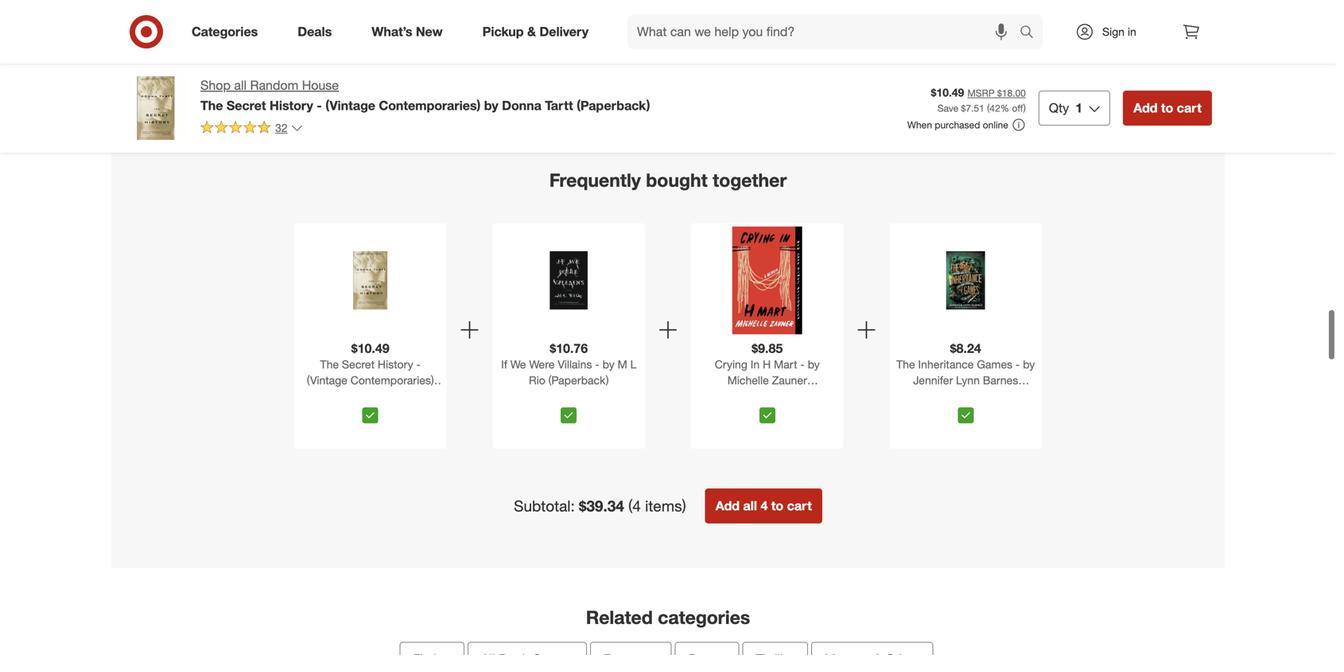 Task type: vqa. For each thing, say whether or not it's contained in the screenshot.


Task type: describe. For each thing, give the bounding box(es) containing it.
add inside button
[[716, 499, 740, 514]]

32
[[275, 121, 288, 135]]

donna inside 'shop all random house the secret history - (vintage contemporaries) by donna tartt (paperback)'
[[502, 98, 542, 113]]

the for $8.24
[[897, 358, 915, 372]]

categories link
[[178, 14, 278, 49]]

related categories
[[586, 607, 750, 629]]

crying
[[715, 358, 748, 372]]

pickup & delivery link
[[469, 14, 609, 49]]

inheritance
[[919, 358, 974, 372]]

save
[[938, 102, 959, 114]]

42
[[990, 102, 1001, 114]]

contemporaries) inside $10.49 the secret history - (vintage contemporaries) by donna tartt (paperback)
[[351, 374, 434, 388]]

tartt inside $10.49 the secret history - (vintage contemporaries) by donna tartt (paperback)
[[353, 390, 375, 404]]

$
[[961, 102, 966, 114]]

)
[[1024, 102, 1026, 114]]

were
[[529, 358, 555, 372]]

barnes
[[983, 374, 1019, 388]]

crying in h mart - by michelle zauner (paperback) link
[[695, 357, 841, 404]]

(
[[987, 102, 990, 114]]

what's
[[372, 24, 412, 39]]

bought
[[646, 169, 708, 191]]

m
[[618, 358, 627, 372]]

(paperback) inside $9.85 crying in h mart - by michelle zauner (paperback)
[[737, 390, 798, 404]]

tartt inside 'shop all random house the secret history - (vintage contemporaries) by donna tartt (paperback)'
[[545, 98, 573, 113]]

frequently
[[550, 169, 641, 191]]

if
[[501, 358, 507, 372]]

michelle
[[728, 374, 769, 388]]

- inside $10.76 if we were villains - by  m l rio (paperback)
[[595, 358, 600, 372]]

random
[[250, 78, 299, 93]]

when
[[908, 119, 932, 131]]

7.51
[[966, 102, 985, 114]]

(paperback) inside $10.76 if we were villains - by  m l rio (paperback)
[[549, 374, 609, 388]]

the secret history - (vintage contemporaries) by donna tartt (paperback) link
[[298, 357, 444, 404]]

contemporaries) inside 'shop all random house the secret history - (vintage contemporaries) by donna tartt (paperback)'
[[379, 98, 481, 113]]

sign
[[1103, 25, 1125, 39]]

games
[[977, 358, 1013, 372]]

add all 4 to cart
[[716, 499, 812, 514]]

qty
[[1049, 100, 1069, 116]]

purchased
[[935, 119, 981, 131]]

$9.85 crying in h mart - by michelle zauner (paperback)
[[715, 341, 820, 404]]

in
[[1128, 25, 1137, 39]]

the secret history - (vintage contemporaries) by donna tartt (paperback) image
[[317, 227, 424, 335]]

we
[[511, 358, 526, 372]]

the for $10.49
[[320, 358, 339, 372]]

l
[[631, 358, 637, 372]]

search button
[[1013, 14, 1051, 53]]

secret inside 'shop all random house the secret history - (vintage contemporaries) by donna tartt (paperback)'
[[227, 98, 266, 113]]

history inside $10.49 the secret history - (vintage contemporaries) by donna tartt (paperback)
[[378, 358, 413, 372]]

- inside 'shop all random house the secret history - (vintage contemporaries) by donna tartt (paperback)'
[[317, 98, 322, 113]]

$10.49 for $10.49 msrp $18.00 save $ 7.51 ( 42 % off )
[[931, 86, 965, 100]]

(vintage inside 'shop all random house the secret history - (vintage contemporaries) by donna tartt (paperback)'
[[326, 98, 375, 113]]

the inheritance games - by jennifer lynn barnes (paperback) image
[[912, 227, 1020, 335]]

$10.49 the secret history - (vintage contemporaries) by donna tartt (paperback)
[[302, 341, 439, 404]]

1
[[1076, 100, 1083, 116]]

together
[[713, 169, 787, 191]]

by inside $10.76 if we were villains - by  m l rio (paperback)
[[603, 358, 615, 372]]

when purchased online
[[908, 119, 1009, 131]]

by inside 'shop all random house the secret history - (vintage contemporaries) by donna tartt (paperback)'
[[484, 98, 499, 113]]

to inside button
[[772, 499, 784, 514]]

all for add
[[743, 499, 757, 514]]

rio
[[529, 374, 546, 388]]

qty 1
[[1049, 100, 1083, 116]]

deals
[[298, 24, 332, 39]]

secret inside $10.49 the secret history - (vintage contemporaries) by donna tartt (paperback)
[[342, 358, 375, 372]]

what's new
[[372, 24, 443, 39]]

house
[[302, 78, 339, 93]]

shop all random house the secret history - (vintage contemporaries) by donna tartt (paperback)
[[200, 78, 650, 113]]

delivery
[[540, 24, 589, 39]]

h
[[763, 358, 771, 372]]

$10.49 for $10.49 the secret history - (vintage contemporaries) by donna tartt (paperback)
[[351, 341, 390, 357]]

by inside $10.49 the secret history - (vintage contemporaries) by donna tartt (paperback)
[[302, 390, 314, 404]]

deals link
[[284, 14, 352, 49]]

$18.00
[[998, 87, 1026, 99]]

pickup
[[483, 24, 524, 39]]

related
[[586, 607, 653, 629]]



Task type: locate. For each thing, give the bounding box(es) containing it.
0 horizontal spatial $10.49
[[351, 341, 390, 357]]

add all 4 to cart button
[[705, 489, 822, 524]]

all right the 'shop'
[[234, 78, 247, 93]]

if we were villains - by  m l rio (paperback) link
[[496, 357, 642, 402]]

0 horizontal spatial all
[[234, 78, 247, 93]]

all inside 'shop all random house the secret history - (vintage contemporaries) by donna tartt (paperback)'
[[234, 78, 247, 93]]

new
[[416, 24, 443, 39]]

0 vertical spatial $10.49
[[931, 86, 965, 100]]

donna
[[502, 98, 542, 113], [317, 390, 350, 404]]

1 vertical spatial $10.49
[[351, 341, 390, 357]]

online
[[983, 119, 1009, 131]]

tartt
[[545, 98, 573, 113], [353, 390, 375, 404]]

subtotal: $39.34 (4 items)
[[514, 497, 686, 516]]

off
[[1012, 102, 1024, 114]]

1 vertical spatial all
[[743, 499, 757, 514]]

0 vertical spatial all
[[234, 78, 247, 93]]

contemporaries)
[[379, 98, 481, 113], [351, 374, 434, 388]]

all
[[234, 78, 247, 93], [743, 499, 757, 514]]

$10.49 msrp $18.00 save $ 7.51 ( 42 % off )
[[931, 86, 1026, 114]]

%
[[1001, 102, 1010, 114]]

crying in h mart - by michelle zauner (paperback) image
[[714, 227, 821, 335]]

donna inside $10.49 the secret history - (vintage contemporaries) by donna tartt (paperback)
[[317, 390, 350, 404]]

- inside $10.49 the secret history - (vintage contemporaries) by donna tartt (paperback)
[[416, 358, 421, 372]]

cart
[[173, 26, 192, 38], [336, 26, 354, 38], [498, 26, 517, 38], [660, 26, 679, 38], [823, 26, 841, 38], [985, 26, 1004, 38], [1147, 26, 1166, 38], [1177, 100, 1202, 116], [787, 499, 812, 514]]

1 horizontal spatial history
[[378, 358, 413, 372]]

jennifer
[[913, 374, 953, 388]]

(paperback) inside $10.49 the secret history - (vintage contemporaries) by donna tartt (paperback)
[[378, 390, 439, 404]]

1 horizontal spatial secret
[[342, 358, 375, 372]]

secret
[[227, 98, 266, 113], [342, 358, 375, 372]]

search
[[1013, 26, 1051, 41]]

(vintage inside $10.49 the secret history - (vintage contemporaries) by donna tartt (paperback)
[[307, 374, 348, 388]]

1 vertical spatial history
[[378, 358, 413, 372]]

$10.76
[[550, 341, 588, 357]]

$8.24
[[951, 341, 982, 357]]

image of the secret history - (vintage contemporaries) by donna tartt (paperback) image
[[124, 76, 188, 140]]

in
[[751, 358, 760, 372]]

all inside button
[[743, 499, 757, 514]]

None checkbox
[[760, 408, 775, 424], [958, 408, 974, 424], [760, 408, 775, 424], [958, 408, 974, 424]]

$8.24 the inheritance games - by jennifer lynn barnes (paperback)
[[897, 341, 1035, 404]]

0 vertical spatial contemporaries)
[[379, 98, 481, 113]]

1 horizontal spatial all
[[743, 499, 757, 514]]

0 horizontal spatial the
[[200, 98, 223, 113]]

1 vertical spatial donna
[[317, 390, 350, 404]]

$10.49 up the secret history - (vintage contemporaries) by donna tartt (paperback) link
[[351, 341, 390, 357]]

-
[[317, 98, 322, 113], [416, 358, 421, 372], [595, 358, 600, 372], [801, 358, 805, 372], [1016, 358, 1020, 372]]

the inheritance games - by jennifer lynn barnes (paperback) link
[[893, 357, 1039, 404]]

(4
[[629, 497, 641, 516]]

(paperback) inside 'shop all random house the secret history - (vintage contemporaries) by donna tartt (paperback)'
[[577, 98, 650, 113]]

0 vertical spatial donna
[[502, 98, 542, 113]]

subtotal:
[[514, 497, 575, 516]]

1 horizontal spatial tartt
[[545, 98, 573, 113]]

$10.76 if we were villains - by  m l rio (paperback)
[[501, 341, 637, 388]]

$10.49 up save
[[931, 86, 965, 100]]

1 vertical spatial secret
[[342, 358, 375, 372]]

&
[[527, 24, 536, 39]]

the inside 'shop all random house the secret history - (vintage contemporaries) by donna tartt (paperback)'
[[200, 98, 223, 113]]

sign in
[[1103, 25, 1137, 39]]

$39.34
[[579, 497, 624, 516]]

add to cart button
[[134, 19, 199, 45], [296, 19, 361, 45], [458, 19, 524, 45], [621, 19, 686, 45], [783, 19, 848, 45], [945, 19, 1011, 45], [1107, 19, 1173, 45], [1124, 91, 1212, 126]]

None checkbox
[[363, 408, 378, 424], [561, 408, 577, 424], [363, 408, 378, 424], [561, 408, 577, 424]]

shop
[[200, 78, 231, 93]]

lynn
[[956, 374, 980, 388]]

zauner
[[772, 374, 807, 388]]

1 vertical spatial contemporaries)
[[351, 374, 434, 388]]

if we were villains - by  m l rio (paperback) image
[[515, 227, 623, 335]]

pickup & delivery
[[483, 24, 589, 39]]

add
[[141, 26, 159, 38], [303, 26, 321, 38], [465, 26, 484, 38], [628, 26, 646, 38], [790, 26, 808, 38], [952, 26, 970, 38], [1115, 26, 1133, 38], [1134, 100, 1158, 116], [716, 499, 740, 514]]

1 horizontal spatial $10.49
[[931, 86, 965, 100]]

(paperback)
[[577, 98, 650, 113], [549, 374, 609, 388], [378, 390, 439, 404], [737, 390, 798, 404], [936, 390, 996, 404]]

history inside 'shop all random house the secret history - (vintage contemporaries) by donna tartt (paperback)'
[[270, 98, 313, 113]]

categories
[[658, 607, 750, 629]]

by inside $8.24 the inheritance games - by jennifer lynn barnes (paperback)
[[1023, 358, 1035, 372]]

add to cart
[[141, 26, 192, 38], [303, 26, 354, 38], [465, 26, 517, 38], [628, 26, 679, 38], [790, 26, 841, 38], [952, 26, 1004, 38], [1115, 26, 1166, 38], [1134, 100, 1202, 116]]

0 vertical spatial secret
[[227, 98, 266, 113]]

categories
[[192, 24, 258, 39]]

1 horizontal spatial the
[[320, 358, 339, 372]]

items)
[[645, 497, 686, 516]]

0 vertical spatial tartt
[[545, 98, 573, 113]]

0 horizontal spatial secret
[[227, 98, 266, 113]]

the inside $8.24 the inheritance games - by jennifer lynn barnes (paperback)
[[897, 358, 915, 372]]

1 vertical spatial tartt
[[353, 390, 375, 404]]

cart inside button
[[787, 499, 812, 514]]

32 link
[[200, 120, 304, 138]]

4
[[761, 499, 768, 514]]

what's new link
[[358, 14, 463, 49]]

msrp
[[968, 87, 995, 99]]

history
[[270, 98, 313, 113], [378, 358, 413, 372]]

2 horizontal spatial the
[[897, 358, 915, 372]]

0 horizontal spatial history
[[270, 98, 313, 113]]

(vintage
[[326, 98, 375, 113], [307, 374, 348, 388]]

all for shop
[[234, 78, 247, 93]]

1 vertical spatial (vintage
[[307, 374, 348, 388]]

- inside $8.24 the inheritance games - by jennifer lynn barnes (paperback)
[[1016, 358, 1020, 372]]

the
[[200, 98, 223, 113], [320, 358, 339, 372], [897, 358, 915, 372]]

frequently bought together
[[550, 169, 787, 191]]

by inside $9.85 crying in h mart - by michelle zauner (paperback)
[[808, 358, 820, 372]]

all left 4
[[743, 499, 757, 514]]

$9.85
[[752, 341, 783, 357]]

villains
[[558, 358, 592, 372]]

to
[[162, 26, 171, 38], [324, 26, 333, 38], [486, 26, 495, 38], [648, 26, 658, 38], [811, 26, 820, 38], [973, 26, 982, 38], [1135, 26, 1145, 38], [1162, 100, 1174, 116], [772, 499, 784, 514]]

What can we help you find? suggestions appear below search field
[[628, 14, 1024, 49]]

0 vertical spatial history
[[270, 98, 313, 113]]

0 horizontal spatial donna
[[317, 390, 350, 404]]

sign in link
[[1062, 14, 1162, 49]]

- inside $9.85 crying in h mart - by michelle zauner (paperback)
[[801, 358, 805, 372]]

0 horizontal spatial tartt
[[353, 390, 375, 404]]

$10.49 inside $10.49 the secret history - (vintage contemporaries) by donna tartt (paperback)
[[351, 341, 390, 357]]

$10.49 inside $10.49 msrp $18.00 save $ 7.51 ( 42 % off )
[[931, 86, 965, 100]]

$10.49
[[931, 86, 965, 100], [351, 341, 390, 357]]

mart
[[774, 358, 798, 372]]

0 vertical spatial (vintage
[[326, 98, 375, 113]]

the inside $10.49 the secret history - (vintage contemporaries) by donna tartt (paperback)
[[320, 358, 339, 372]]

(paperback) inside $8.24 the inheritance games - by jennifer lynn barnes (paperback)
[[936, 390, 996, 404]]

by
[[484, 98, 499, 113], [603, 358, 615, 372], [808, 358, 820, 372], [1023, 358, 1035, 372], [302, 390, 314, 404]]

1 horizontal spatial donna
[[502, 98, 542, 113]]



